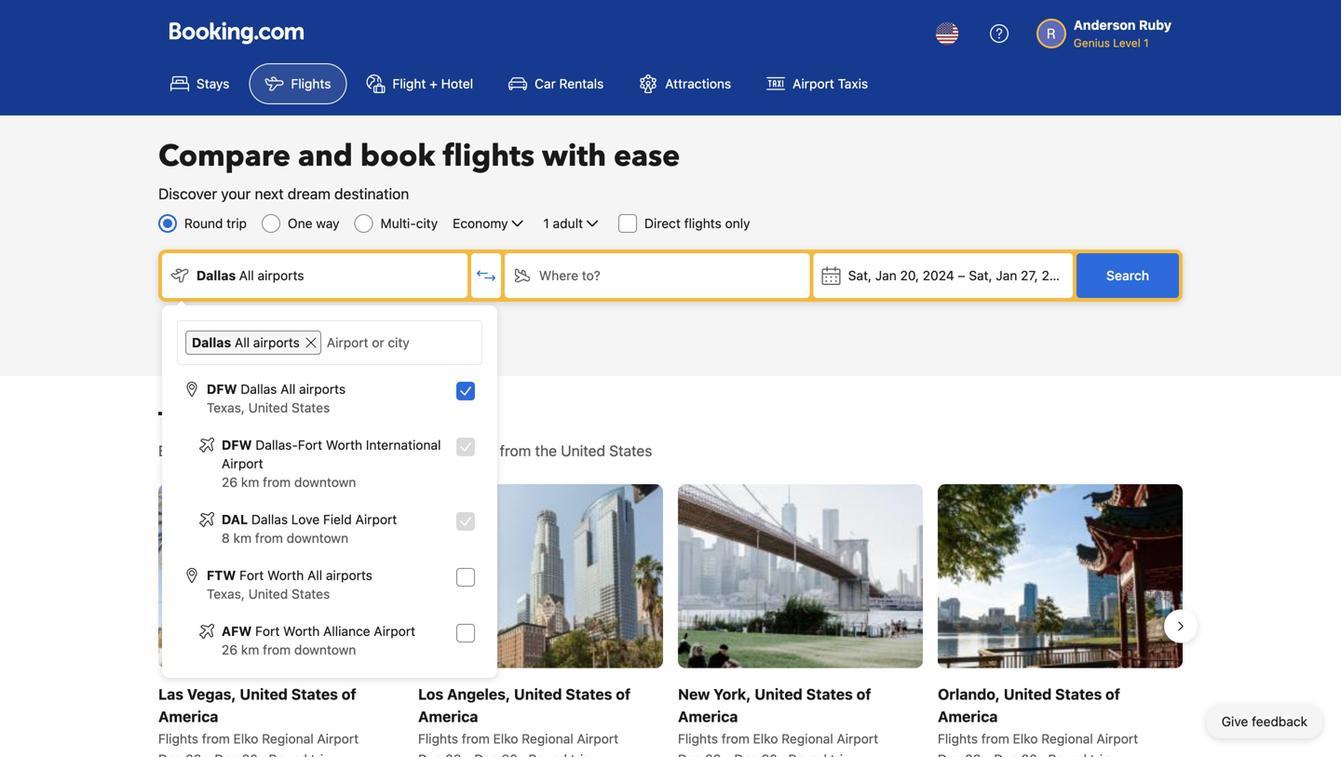 Task type: describe. For each thing, give the bounding box(es) containing it.
of for las vegas, united states of america
[[342, 685, 356, 703]]

car rentals link
[[493, 63, 620, 104]]

+
[[430, 76, 438, 91]]

regional for york,
[[782, 731, 833, 746]]

dallas up trending
[[192, 335, 231, 350]]

vegas,
[[187, 685, 236, 703]]

economy
[[453, 216, 508, 231]]

texas, inside ftw fort worth all airports texas, united states
[[207, 586, 245, 602]]

states inside new york, united states of america flights from elko regional airport
[[806, 685, 853, 703]]

give
[[1222, 714, 1248, 729]]

airport taxis link
[[751, 63, 884, 104]]

elko inside orlando, united states of america flights from elko regional airport
[[1013, 731, 1038, 746]]

car
[[535, 76, 556, 91]]

las vegas, united states of america flights from elko regional airport
[[158, 685, 359, 746]]

all down trip
[[239, 268, 254, 283]]

book
[[360, 136, 435, 176]]

a
[[260, 442, 268, 460]]

all inside dfw dallas all airports texas, united states
[[281, 381, 296, 397]]

where to? button
[[505, 253, 810, 298]]

international
[[366, 437, 441, 453]]

of for new york, united states of america
[[857, 685, 871, 703]]

give feedback
[[1222, 714, 1308, 729]]

to
[[242, 442, 256, 460]]

flights for cities
[[197, 442, 238, 460]]

dfw for dfw dallas all airports texas, united states
[[207, 381, 237, 397]]

way
[[316, 216, 340, 231]]

airport inside airport taxis link
[[793, 76, 834, 91]]

dallas-fort worth international airport
[[222, 437, 441, 471]]

dfw dallas all airports texas, united states
[[207, 381, 346, 415]]

from down the a at the left of page
[[263, 475, 291, 490]]

afw fort worth alliance airport 26 km from downtown
[[222, 624, 415, 658]]

1 2024 from the left
[[923, 268, 954, 283]]

worth for international
[[326, 437, 362, 453]]

search button
[[1077, 253, 1179, 298]]

new york, united states of america image
[[678, 484, 923, 668]]

all inside ftw fort worth all airports texas, united states
[[307, 568, 322, 583]]

stays link
[[155, 63, 245, 104]]

downtown for love
[[287, 530, 348, 546]]

and
[[298, 136, 353, 176]]

adult
[[553, 216, 583, 231]]

trending
[[158, 406, 255, 436]]

flights up and on the top of page
[[291, 76, 331, 91]]

airports inside ftw fort worth all airports texas, united states
[[326, 568, 373, 583]]

new york, united states of america flights from elko regional airport
[[678, 685, 878, 746]]

dallas-
[[255, 437, 298, 453]]

fort for afw
[[255, 624, 280, 639]]

airport taxis
[[793, 76, 868, 91]]

dallas inside dal dallas love field airport 8 km from downtown
[[251, 512, 288, 527]]

city
[[416, 216, 438, 231]]

travelers
[[438, 442, 496, 460]]

flights for las vegas, united states of america
[[158, 731, 198, 746]]

2 2024 from the left
[[1042, 268, 1073, 283]]

united inside los angeles, united states of america flights from elko regional airport
[[514, 685, 562, 703]]

sat, jan 20, 2024 – sat, jan 27, 2024 button
[[814, 253, 1073, 298]]

press enter to select airport, and then press spacebar to add another airport element
[[177, 373, 482, 723]]

america for angeles,
[[418, 708, 478, 725]]

airport inside las vegas, united states of america flights from elko regional airport
[[317, 731, 359, 746]]

region containing las vegas, united states of america
[[143, 477, 1198, 757]]

ftw fort worth all airports texas, united states
[[207, 568, 373, 602]]

airport inside los angeles, united states of america flights from elko regional airport
[[577, 731, 619, 746]]

of inside orlando, united states of america flights from elko regional airport
[[1106, 685, 1120, 703]]

dal dallas love field airport 8 km from downtown
[[222, 512, 397, 546]]

next
[[255, 185, 284, 203]]

book
[[158, 442, 193, 460]]

taxis
[[838, 76, 868, 91]]

states inside las vegas, united states of america flights from elko regional airport
[[291, 685, 338, 703]]

new
[[678, 685, 710, 703]]

fort for dallas-
[[298, 437, 322, 453]]

discover
[[158, 185, 217, 203]]

airport inside the afw fort worth alliance airport 26 km from downtown
[[374, 624, 415, 639]]

states inside orlando, united states of america flights from elko regional airport
[[1055, 685, 1102, 703]]

compare
[[158, 136, 291, 176]]

1 inside 'anderson ruby genius level 1'
[[1144, 36, 1149, 49]]

flights for los angeles, united states of america
[[418, 731, 458, 746]]

0 vertical spatial dallas all airports
[[197, 268, 304, 283]]

attractions
[[665, 76, 731, 91]]

america for york,
[[678, 708, 738, 725]]

airport inside dal dallas love field airport 8 km from downtown
[[355, 512, 397, 527]]

field
[[323, 512, 352, 527]]

where to?
[[539, 268, 601, 283]]

orlando, united states of america flights from elko regional airport
[[938, 685, 1138, 746]]

level
[[1113, 36, 1141, 49]]

1 26 from the top
[[222, 475, 238, 490]]

search
[[1106, 268, 1149, 283]]

26 km from downtown
[[222, 475, 356, 490]]

20,
[[900, 268, 919, 283]]

worth for all
[[267, 568, 304, 583]]

alliance
[[323, 624, 370, 639]]

los angeles, united states of america image
[[418, 484, 663, 668]]

ftw
[[207, 568, 236, 583]]

los
[[418, 685, 443, 703]]

from inside orlando, united states of america flights from elko regional airport
[[981, 731, 1009, 746]]

destination inside 'trending cities book flights to a destination popular with travelers from the united states'
[[271, 442, 346, 460]]

1 jan from the left
[[875, 268, 897, 283]]

ruby
[[1139, 17, 1172, 33]]

flights for new york, united states of america
[[678, 731, 718, 746]]

from inside new york, united states of america flights from elko regional airport
[[722, 731, 750, 746]]

downtown for worth
[[294, 642, 356, 658]]

flights inside orlando, united states of america flights from elko regional airport
[[938, 731, 978, 746]]

afw
[[222, 624, 252, 639]]

0 vertical spatial downtown
[[294, 475, 356, 490]]

elko for angeles,
[[493, 731, 518, 746]]

airport inside dallas-fort worth international airport
[[222, 456, 263, 471]]

states inside dfw dallas all airports texas, united states
[[292, 400, 330, 415]]

states inside 'trending cities book flights to a destination popular with travelers from the united states'
[[609, 442, 652, 460]]

love
[[291, 512, 320, 527]]

flight + hotel
[[393, 76, 473, 91]]

all up dfw dallas all airports texas, united states
[[235, 335, 250, 350]]

only
[[725, 216, 750, 231]]

1 adult
[[543, 216, 583, 231]]



Task type: locate. For each thing, give the bounding box(es) containing it.
1 left adult on the left top of the page
[[543, 216, 549, 231]]

from down vegas,
[[202, 731, 230, 746]]

destination up multi-
[[334, 185, 409, 203]]

dallas
[[197, 268, 236, 283], [192, 335, 231, 350], [241, 381, 277, 397], [251, 512, 288, 527]]

1 vertical spatial with
[[405, 442, 434, 460]]

from inside the afw fort worth alliance airport 26 km from downtown
[[263, 642, 291, 658]]

america down orlando,
[[938, 708, 998, 725]]

km right 8
[[233, 530, 252, 546]]

downtown inside dal dallas love field airport 8 km from downtown
[[287, 530, 348, 546]]

flights inside new york, united states of america flights from elko regional airport
[[678, 731, 718, 746]]

orlando, united states of america image
[[938, 484, 1183, 668]]

texas, inside dfw dallas all airports texas, united states
[[207, 400, 245, 415]]

downtown inside the afw fort worth alliance airport 26 km from downtown
[[294, 642, 356, 658]]

dfw up trending
[[207, 381, 237, 397]]

flights inside compare and book flights with ease discover your next dream destination
[[443, 136, 535, 176]]

flights down the new
[[678, 731, 718, 746]]

united right angeles,
[[514, 685, 562, 703]]

united inside dfw dallas all airports texas, united states
[[248, 400, 288, 415]]

0 vertical spatial worth
[[326, 437, 362, 453]]

4 elko from the left
[[1013, 731, 1038, 746]]

–
[[958, 268, 965, 283]]

of inside las vegas, united states of america flights from elko regional airport
[[342, 685, 356, 703]]

dfw for dfw
[[222, 437, 252, 453]]

1 regional from the left
[[262, 731, 314, 746]]

0 vertical spatial destination
[[334, 185, 409, 203]]

0 vertical spatial texas,
[[207, 400, 245, 415]]

of for los angeles, united states of america
[[616, 685, 631, 703]]

united inside orlando, united states of america flights from elko regional airport
[[1004, 685, 1052, 703]]

elko inside los angeles, united states of america flights from elko regional airport
[[493, 731, 518, 746]]

1 vertical spatial 26
[[222, 642, 238, 658]]

all
[[239, 268, 254, 283], [235, 335, 250, 350], [281, 381, 296, 397], [307, 568, 322, 583]]

america inside orlando, united states of america flights from elko regional airport
[[938, 708, 998, 725]]

2 vertical spatial km
[[241, 642, 259, 658]]

elko inside las vegas, united states of america flights from elko regional airport
[[233, 731, 258, 746]]

dallas down round trip
[[197, 268, 236, 283]]

regional inside las vegas, united states of america flights from elko regional airport
[[262, 731, 314, 746]]

from down orlando,
[[981, 731, 1009, 746]]

Airport or city text field
[[325, 331, 474, 355]]

flights inside las vegas, united states of america flights from elko regional airport
[[158, 731, 198, 746]]

from left the
[[500, 442, 531, 460]]

flight
[[393, 76, 426, 91]]

8
[[222, 530, 230, 546]]

2024 right the 27,
[[1042, 268, 1073, 283]]

united right the
[[561, 442, 605, 460]]

elko inside new york, united states of america flights from elko regional airport
[[753, 731, 778, 746]]

states inside los angeles, united states of america flights from elko regional airport
[[566, 685, 612, 703]]

km down to
[[241, 475, 259, 490]]

km inside dal dallas love field airport 8 km from downtown
[[233, 530, 252, 546]]

flights down orlando,
[[938, 731, 978, 746]]

0 horizontal spatial with
[[405, 442, 434, 460]]

all up cities on the bottom
[[281, 381, 296, 397]]

texas,
[[207, 400, 245, 415], [207, 586, 245, 602]]

destination down cities on the bottom
[[271, 442, 346, 460]]

with right popular
[[405, 442, 434, 460]]

26 up dal
[[222, 475, 238, 490]]

regional
[[262, 731, 314, 746], [522, 731, 573, 746], [782, 731, 833, 746], [1042, 731, 1093, 746]]

2024
[[923, 268, 954, 283], [1042, 268, 1073, 283]]

to?
[[582, 268, 601, 283]]

0 horizontal spatial 2024
[[923, 268, 954, 283]]

from inside los angeles, united states of america flights from elko regional airport
[[462, 731, 490, 746]]

1 horizontal spatial 1
[[1144, 36, 1149, 49]]

1 vertical spatial worth
[[267, 568, 304, 583]]

the
[[535, 442, 557, 460]]

2 vertical spatial downtown
[[294, 642, 356, 658]]

regional inside los angeles, united states of america flights from elko regional airport
[[522, 731, 573, 746]]

destination inside compare and book flights with ease discover your next dream destination
[[334, 185, 409, 203]]

1 adult button
[[542, 212, 604, 235]]

0 vertical spatial fort
[[298, 437, 322, 453]]

texas, up to
[[207, 400, 245, 415]]

with inside compare and book flights with ease discover your next dream destination
[[542, 136, 606, 176]]

from
[[500, 442, 531, 460], [263, 475, 291, 490], [255, 530, 283, 546], [263, 642, 291, 658], [202, 731, 230, 746], [462, 731, 490, 746], [722, 731, 750, 746], [981, 731, 1009, 746]]

of inside los angeles, united states of america flights from elko regional airport
[[616, 685, 631, 703]]

popular
[[350, 442, 401, 460]]

america inside new york, united states of america flights from elko regional airport
[[678, 708, 738, 725]]

0 vertical spatial 1
[[1144, 36, 1149, 49]]

fort down cities on the bottom
[[298, 437, 322, 453]]

of
[[342, 685, 356, 703], [616, 685, 631, 703], [857, 685, 871, 703], [1106, 685, 1120, 703]]

3 elko from the left
[[753, 731, 778, 746]]

fort for ftw
[[239, 568, 264, 583]]

where
[[539, 268, 578, 283]]

jan
[[875, 268, 897, 283], [996, 268, 1017, 283]]

angeles,
[[447, 685, 511, 703]]

regional inside orlando, united states of america flights from elko regional airport
[[1042, 731, 1093, 746]]

regional inside new york, united states of america flights from elko regional airport
[[782, 731, 833, 746]]

states inside ftw fort worth all airports texas, united states
[[292, 586, 330, 602]]

fort inside the afw fort worth alliance airport 26 km from downtown
[[255, 624, 280, 639]]

with inside 'trending cities book flights to a destination popular with travelers from the united states'
[[405, 442, 434, 460]]

airport inside orlando, united states of america flights from elko regional airport
[[1097, 731, 1138, 746]]

destination
[[334, 185, 409, 203], [271, 442, 346, 460]]

worth inside the afw fort worth alliance airport 26 km from downtown
[[283, 624, 320, 639]]

one way
[[288, 216, 340, 231]]

1 vertical spatial dallas all airports
[[192, 335, 300, 350]]

orlando,
[[938, 685, 1000, 703]]

united inside las vegas, united states of america flights from elko regional airport
[[240, 685, 288, 703]]

worth inside dallas-fort worth international airport
[[326, 437, 362, 453]]

airports up cities on the bottom
[[299, 381, 346, 397]]

from down angeles,
[[462, 731, 490, 746]]

2 of from the left
[[616, 685, 631, 703]]

airports up alliance
[[326, 568, 373, 583]]

dfw
[[207, 381, 237, 397], [222, 437, 252, 453]]

1 of from the left
[[342, 685, 356, 703]]

1 vertical spatial downtown
[[287, 530, 348, 546]]

sat, jan 20, 2024 – sat, jan 27, 2024
[[848, 268, 1073, 283]]

2 vertical spatial flights
[[197, 442, 238, 460]]

america inside los angeles, united states of america flights from elko regional airport
[[418, 708, 478, 725]]

0 horizontal spatial jan
[[875, 268, 897, 283]]

1 right level
[[1144, 36, 1149, 49]]

0 horizontal spatial 1
[[543, 216, 549, 231]]

1 horizontal spatial jan
[[996, 268, 1017, 283]]

united up "dallas-"
[[248, 400, 288, 415]]

round trip
[[184, 216, 247, 231]]

2 elko from the left
[[493, 731, 518, 746]]

multi-
[[381, 216, 416, 231]]

4 regional from the left
[[1042, 731, 1093, 746]]

multi-city
[[381, 216, 438, 231]]

flights for and
[[443, 136, 535, 176]]

las
[[158, 685, 184, 703]]

round
[[184, 216, 223, 231]]

worth left international
[[326, 437, 362, 453]]

fort right afw
[[255, 624, 280, 639]]

worth
[[326, 437, 362, 453], [267, 568, 304, 583], [283, 624, 320, 639]]

1 vertical spatial 1
[[543, 216, 549, 231]]

km down afw
[[241, 642, 259, 658]]

your
[[221, 185, 251, 203]]

26
[[222, 475, 238, 490], [222, 642, 238, 658]]

trip
[[226, 216, 247, 231]]

4 of from the left
[[1106, 685, 1120, 703]]

flights left only
[[684, 216, 722, 231]]

dfw inside dfw dallas all airports texas, united states
[[207, 381, 237, 397]]

2 texas, from the top
[[207, 586, 245, 602]]

airport
[[793, 76, 834, 91], [222, 456, 263, 471], [355, 512, 397, 527], [374, 624, 415, 639], [317, 731, 359, 746], [577, 731, 619, 746], [837, 731, 878, 746], [1097, 731, 1138, 746]]

downtown down dallas-fort worth international airport at the bottom of the page
[[294, 475, 356, 490]]

1 vertical spatial flights
[[684, 216, 722, 231]]

elko
[[233, 731, 258, 746], [493, 731, 518, 746], [753, 731, 778, 746], [1013, 731, 1038, 746]]

states
[[292, 400, 330, 415], [609, 442, 652, 460], [292, 586, 330, 602], [291, 685, 338, 703], [566, 685, 612, 703], [806, 685, 853, 703], [1055, 685, 1102, 703]]

flights left to
[[197, 442, 238, 460]]

0 horizontal spatial flights
[[197, 442, 238, 460]]

united up afw
[[248, 586, 288, 602]]

2 sat, from the left
[[969, 268, 992, 283]]

region
[[143, 477, 1198, 757]]

genius
[[1074, 36, 1110, 49]]

car rentals
[[535, 76, 604, 91]]

give feedback button
[[1207, 705, 1323, 739]]

flights inside 'trending cities book flights to a destination popular with travelers from the united states'
[[197, 442, 238, 460]]

km inside the afw fort worth alliance airport 26 km from downtown
[[241, 642, 259, 658]]

0 vertical spatial with
[[542, 136, 606, 176]]

elko for vegas,
[[233, 731, 258, 746]]

york,
[[714, 685, 751, 703]]

dfw left the a at the left of page
[[222, 437, 252, 453]]

sat, right –
[[969, 268, 992, 283]]

km for afw
[[241, 642, 259, 658]]

1 vertical spatial destination
[[271, 442, 346, 460]]

flights link
[[249, 63, 347, 104]]

downtown
[[294, 475, 356, 490], [287, 530, 348, 546], [294, 642, 356, 658]]

from inside dal dallas love field airport 8 km from downtown
[[255, 530, 283, 546]]

km for dal
[[233, 530, 252, 546]]

worth inside ftw fort worth all airports texas, united states
[[267, 568, 304, 583]]

1 sat, from the left
[[848, 268, 872, 283]]

booking.com logo image
[[170, 22, 304, 44], [170, 22, 304, 44]]

26 inside the afw fort worth alliance airport 26 km from downtown
[[222, 642, 238, 658]]

dallas inside dfw dallas all airports texas, united states
[[241, 381, 277, 397]]

1 horizontal spatial flights
[[443, 136, 535, 176]]

worth down dal dallas love field airport 8 km from downtown
[[267, 568, 304, 583]]

united right york,
[[755, 685, 803, 703]]

from down ftw fort worth all airports texas, united states
[[263, 642, 291, 658]]

los angeles, united states of america flights from elko regional airport
[[418, 685, 631, 746]]

4 america from the left
[[938, 708, 998, 725]]

downtown down love
[[287, 530, 348, 546]]

rentals
[[559, 76, 604, 91]]

feedback
[[1252, 714, 1308, 729]]

elko for york,
[[753, 731, 778, 746]]

dallas all airports down trip
[[197, 268, 304, 283]]

anderson ruby genius level 1
[[1074, 17, 1172, 49]]

from right 8
[[255, 530, 283, 546]]

from inside 'trending cities book flights to a destination popular with travelers from the united states'
[[500, 442, 531, 460]]

flights inside los angeles, united states of america flights from elko regional airport
[[418, 731, 458, 746]]

all down dal dallas love field airport 8 km from downtown
[[307, 568, 322, 583]]

texas, down ftw
[[207, 586, 245, 602]]

airports up dfw dallas all airports texas, united states
[[253, 335, 300, 350]]

1 vertical spatial km
[[233, 530, 252, 546]]

1 horizontal spatial with
[[542, 136, 606, 176]]

2 horizontal spatial flights
[[684, 216, 722, 231]]

hotel
[[441, 76, 473, 91]]

1 horizontal spatial 2024
[[1042, 268, 1073, 283]]

america for vegas,
[[158, 708, 218, 725]]

united inside 'trending cities book flights to a destination popular with travelers from the united states'
[[561, 442, 605, 460]]

fort inside dallas-fort worth international airport
[[298, 437, 322, 453]]

united
[[248, 400, 288, 415], [561, 442, 605, 460], [248, 586, 288, 602], [240, 685, 288, 703], [514, 685, 562, 703], [755, 685, 803, 703], [1004, 685, 1052, 703]]

1 texas, from the top
[[207, 400, 245, 415]]

fort right ftw
[[239, 568, 264, 583]]

0 vertical spatial km
[[241, 475, 259, 490]]

america down los
[[418, 708, 478, 725]]

0 vertical spatial dfw
[[207, 381, 237, 397]]

of inside new york, united states of america flights from elko regional airport
[[857, 685, 871, 703]]

0 vertical spatial 26
[[222, 475, 238, 490]]

compare and book flights with ease discover your next dream destination
[[158, 136, 680, 203]]

united right orlando,
[[1004, 685, 1052, 703]]

one
[[288, 216, 313, 231]]

1 america from the left
[[158, 708, 218, 725]]

3 of from the left
[[857, 685, 871, 703]]

downtown down alliance
[[294, 642, 356, 658]]

0 horizontal spatial sat,
[[848, 268, 872, 283]]

sat, left 20,
[[848, 268, 872, 283]]

flight + hotel link
[[351, 63, 489, 104]]

ease
[[614, 136, 680, 176]]

with up 1 adult dropdown button
[[542, 136, 606, 176]]

flights down las
[[158, 731, 198, 746]]

1 horizontal spatial sat,
[[969, 268, 992, 283]]

airports
[[258, 268, 304, 283], [253, 335, 300, 350], [299, 381, 346, 397], [326, 568, 373, 583]]

anderson
[[1074, 17, 1136, 33]]

from down york,
[[722, 731, 750, 746]]

2 vertical spatial worth
[[283, 624, 320, 639]]

worth for alliance
[[283, 624, 320, 639]]

america down the new
[[678, 708, 738, 725]]

2 jan from the left
[[996, 268, 1017, 283]]

america inside las vegas, united states of america flights from elko regional airport
[[158, 708, 218, 725]]

1 vertical spatial texas,
[[207, 586, 245, 602]]

airport inside new york, united states of america flights from elko regional airport
[[837, 731, 878, 746]]

3 regional from the left
[[782, 731, 833, 746]]

fort
[[298, 437, 322, 453], [239, 568, 264, 583], [255, 624, 280, 639]]

attractions link
[[623, 63, 747, 104]]

trending cities book flights to a destination popular with travelers from the united states
[[158, 406, 652, 460]]

1 vertical spatial dfw
[[222, 437, 252, 453]]

dal
[[222, 512, 248, 527]]

27,
[[1021, 268, 1038, 283]]

2 regional from the left
[[522, 731, 573, 746]]

united right vegas,
[[240, 685, 288, 703]]

3 america from the left
[[678, 708, 738, 725]]

1 inside dropdown button
[[543, 216, 549, 231]]

jan left the 27,
[[996, 268, 1017, 283]]

cities
[[260, 406, 317, 436]]

airports down one
[[258, 268, 304, 283]]

with
[[542, 136, 606, 176], [405, 442, 434, 460]]

0 vertical spatial flights
[[443, 136, 535, 176]]

2 26 from the top
[[222, 642, 238, 658]]

america down las
[[158, 708, 218, 725]]

dream
[[288, 185, 331, 203]]

regional for vegas,
[[262, 731, 314, 746]]

jan left 20,
[[875, 268, 897, 283]]

26 down afw
[[222, 642, 238, 658]]

dallas all airports up dfw dallas all airports texas, united states
[[192, 335, 300, 350]]

2 vertical spatial fort
[[255, 624, 280, 639]]

stays
[[197, 76, 230, 91]]

1 vertical spatial fort
[[239, 568, 264, 583]]

flights up economy
[[443, 136, 535, 176]]

sat,
[[848, 268, 872, 283], [969, 268, 992, 283]]

worth left alliance
[[283, 624, 320, 639]]

dallas all airports
[[197, 268, 304, 283], [192, 335, 300, 350]]

las vegas, united states of america image
[[158, 484, 403, 668]]

flights down los
[[418, 731, 458, 746]]

2 america from the left
[[418, 708, 478, 725]]

dallas up cities on the bottom
[[241, 381, 277, 397]]

direct
[[645, 216, 681, 231]]

united inside new york, united states of america flights from elko regional airport
[[755, 685, 803, 703]]

from inside las vegas, united states of america flights from elko regional airport
[[202, 731, 230, 746]]

airports inside dfw dallas all airports texas, united states
[[299, 381, 346, 397]]

fort inside ftw fort worth all airports texas, united states
[[239, 568, 264, 583]]

1 elko from the left
[[233, 731, 258, 746]]

united inside ftw fort worth all airports texas, united states
[[248, 586, 288, 602]]

regional for angeles,
[[522, 731, 573, 746]]

dallas right dal
[[251, 512, 288, 527]]

2024 left –
[[923, 268, 954, 283]]

direct flights only
[[645, 216, 750, 231]]



Task type: vqa. For each thing, say whether or not it's contained in the screenshot.
Select
no



